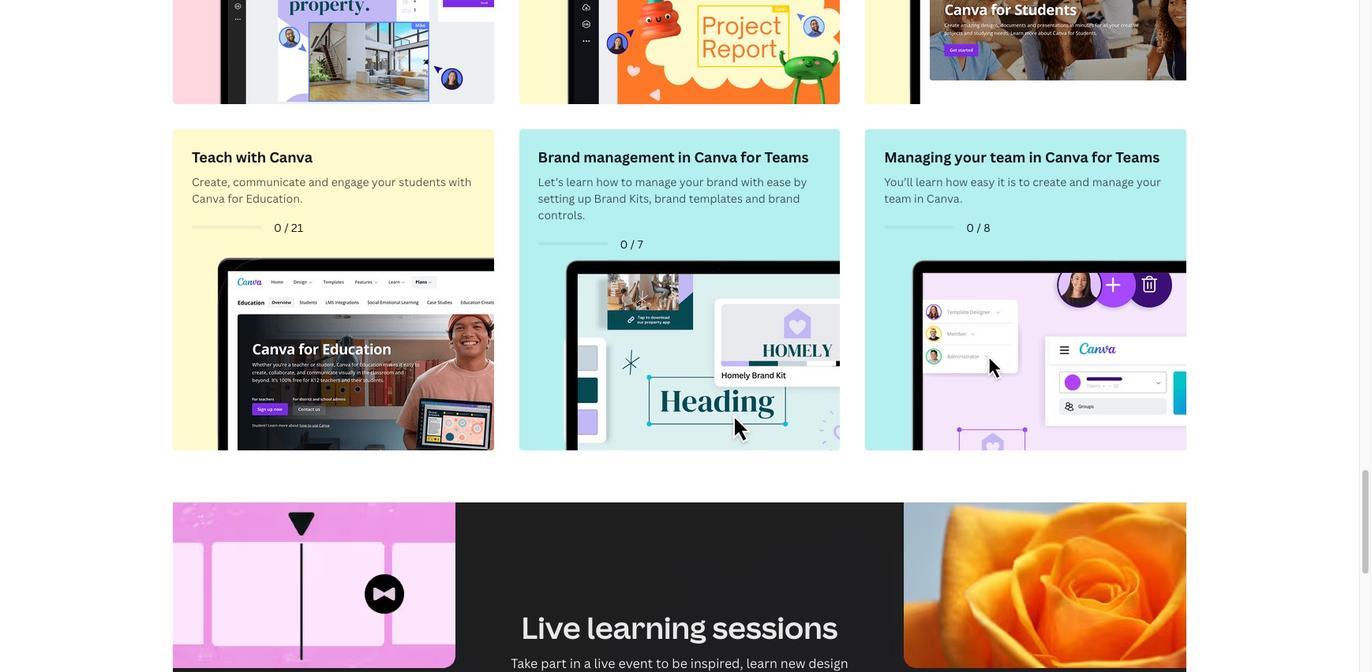 Task type: locate. For each thing, give the bounding box(es) containing it.
brand
[[538, 148, 580, 167], [594, 191, 627, 206]]

brand down ease
[[768, 191, 800, 206]]

canva up templates
[[694, 148, 738, 167]]

manage up kits, in the left of the page
[[635, 174, 677, 189]]

brand up let's
[[538, 148, 580, 167]]

it
[[998, 174, 1005, 189]]

0 left 21
[[274, 220, 282, 235]]

to inside brand management in canva for teams let's learn how to manage your brand with ease by setting up brand kits, brand templates and brand controls.
[[621, 174, 633, 189]]

how inside brand management in canva for teams let's learn how to manage your brand with ease by setting up brand kits, brand templates and brand controls.
[[596, 174, 619, 189]]

controls.
[[538, 207, 585, 222]]

in
[[678, 148, 691, 167], [1029, 148, 1042, 167], [914, 191, 924, 206], [570, 655, 581, 673]]

learn inside live learning sessions take part in a live event to be inspired, learn new design
[[747, 655, 778, 673]]

to left be on the bottom
[[656, 655, 669, 673]]

brand right kits, in the left of the page
[[655, 191, 686, 206]]

and
[[308, 174, 329, 189], [1070, 174, 1090, 189], [746, 191, 766, 206]]

templates
[[689, 191, 743, 206]]

0
[[274, 220, 282, 235], [967, 220, 974, 235], [620, 237, 628, 252]]

0 horizontal spatial 0
[[274, 220, 282, 235]]

with right students
[[449, 174, 472, 189]]

to up kits, in the left of the page
[[621, 174, 633, 189]]

1 horizontal spatial teams
[[1116, 148, 1160, 167]]

0 vertical spatial brand
[[538, 148, 580, 167]]

0 horizontal spatial team
[[885, 191, 912, 206]]

live
[[594, 655, 616, 673]]

learn up up
[[566, 174, 594, 189]]

0 horizontal spatial for
[[228, 191, 243, 206]]

to right is
[[1019, 174, 1030, 189]]

canva up communicate
[[269, 148, 313, 167]]

1 horizontal spatial and
[[746, 191, 766, 206]]

0 horizontal spatial to
[[621, 174, 633, 189]]

0 / 21
[[274, 220, 303, 235]]

1 how from the left
[[596, 174, 619, 189]]

in left a on the left
[[570, 655, 581, 673]]

teams inside the managing your team in canva for teams you'll learn how easy it is to create and manage your team in canva.
[[1116, 148, 1160, 167]]

2 horizontal spatial for
[[1092, 148, 1113, 167]]

/ for management
[[631, 237, 635, 252]]

canva up the create
[[1045, 148, 1089, 167]]

and right templates
[[746, 191, 766, 206]]

part
[[541, 655, 567, 673]]

0 horizontal spatial /
[[284, 220, 289, 235]]

and left engage at the top of page
[[308, 174, 329, 189]]

engage
[[331, 174, 369, 189]]

design
[[809, 655, 849, 673]]

manage inside brand management in canva for teams let's learn how to manage your brand with ease by setting up brand kits, brand templates and brand controls.
[[635, 174, 677, 189]]

/
[[284, 220, 289, 235], [977, 220, 981, 235], [631, 237, 635, 252]]

1 horizontal spatial for
[[741, 148, 762, 167]]

let's
[[538, 174, 564, 189]]

0 horizontal spatial and
[[308, 174, 329, 189]]

1 vertical spatial team
[[885, 191, 912, 206]]

live
[[522, 607, 581, 648]]

for inside brand management in canva for teams let's learn how to manage your brand with ease by setting up brand kits, brand templates and brand controls.
[[741, 148, 762, 167]]

/ left 7 at the top of the page
[[631, 237, 635, 252]]

2 teams from the left
[[1116, 148, 1160, 167]]

with left ease
[[741, 174, 764, 189]]

1 horizontal spatial /
[[631, 237, 635, 252]]

1 horizontal spatial 0
[[620, 237, 628, 252]]

manage right the create
[[1093, 174, 1134, 189]]

0 horizontal spatial tutorials education image
[[178, 256, 494, 451]]

1 horizontal spatial how
[[946, 174, 968, 189]]

team
[[990, 148, 1026, 167], [885, 191, 912, 206]]

education.
[[246, 191, 303, 206]]

1 horizontal spatial learn
[[747, 655, 778, 673]]

manage
[[635, 174, 677, 189], [1093, 174, 1134, 189]]

canva
[[269, 148, 313, 167], [694, 148, 738, 167], [1045, 148, 1089, 167], [192, 191, 225, 206]]

for
[[741, 148, 762, 167], [1092, 148, 1113, 167], [228, 191, 243, 206]]

a
[[584, 655, 591, 673]]

create,
[[192, 174, 230, 189]]

2 how from the left
[[946, 174, 968, 189]]

and right the create
[[1070, 174, 1090, 189]]

0 horizontal spatial teams
[[765, 148, 809, 167]]

1 horizontal spatial tutorials education image
[[871, 0, 1187, 104]]

learn up canva. at right
[[916, 174, 943, 189]]

how down management
[[596, 174, 619, 189]]

to
[[621, 174, 633, 189], [1019, 174, 1030, 189], [656, 655, 669, 673]]

0 / 7
[[620, 237, 643, 252]]

learn
[[566, 174, 594, 189], [916, 174, 943, 189], [747, 655, 778, 673]]

by
[[794, 174, 807, 189]]

2 horizontal spatial /
[[977, 220, 981, 235]]

how
[[596, 174, 619, 189], [946, 174, 968, 189]]

brand
[[707, 174, 739, 189], [655, 191, 686, 206], [768, 191, 800, 206]]

0 left 7 at the top of the page
[[620, 237, 628, 252]]

0 vertical spatial team
[[990, 148, 1026, 167]]

1 horizontal spatial manage
[[1093, 174, 1134, 189]]

2 horizontal spatial 0
[[967, 220, 974, 235]]

2 horizontal spatial brand
[[768, 191, 800, 206]]

1 vertical spatial tutorials education image
[[178, 256, 494, 451]]

0 left 8
[[967, 220, 974, 235]]

in up templates
[[678, 148, 691, 167]]

for inside the managing your team in canva for teams you'll learn how easy it is to create and manage your team in canva.
[[1092, 148, 1113, 167]]

to inside the managing your team in canva for teams you'll learn how easy it is to create and manage your team in canva.
[[1019, 174, 1030, 189]]

team up is
[[990, 148, 1026, 167]]

1 teams from the left
[[765, 148, 809, 167]]

1 vertical spatial brand
[[594, 191, 627, 206]]

1 manage from the left
[[635, 174, 677, 189]]

0 vertical spatial tutorials education image
[[871, 0, 1187, 104]]

learn left new
[[747, 655, 778, 673]]

canva inside the managing your team in canva for teams you'll learn how easy it is to create and manage your team in canva.
[[1045, 148, 1089, 167]]

to for sessions
[[656, 655, 669, 673]]

/ left 21
[[284, 220, 289, 235]]

brand right up
[[594, 191, 627, 206]]

0 for with
[[274, 220, 282, 235]]

1 horizontal spatial team
[[990, 148, 1026, 167]]

0 horizontal spatial how
[[596, 174, 619, 189]]

0 horizontal spatial manage
[[635, 174, 677, 189]]

2 horizontal spatial and
[[1070, 174, 1090, 189]]

create
[[1033, 174, 1067, 189]]

/ left 8
[[977, 220, 981, 235]]

is
[[1008, 174, 1016, 189]]

students
[[399, 174, 446, 189]]

2 manage from the left
[[1093, 174, 1134, 189]]

with
[[236, 148, 266, 167], [449, 174, 472, 189], [741, 174, 764, 189]]

1 horizontal spatial with
[[449, 174, 472, 189]]

brand up templates
[[707, 174, 739, 189]]

manage inside the managing your team in canva for teams you'll learn how easy it is to create and manage your team in canva.
[[1093, 174, 1134, 189]]

2 horizontal spatial learn
[[916, 174, 943, 189]]

managing your team in canva for teams image
[[871, 135, 1187, 451]]

easy
[[971, 174, 995, 189]]

onboarding team members image
[[178, 0, 494, 104]]

8
[[984, 220, 991, 235]]

0 horizontal spatial learn
[[566, 174, 594, 189]]

to inside live learning sessions take part in a live event to be inspired, learn new design
[[656, 655, 669, 673]]

how up canva. at right
[[946, 174, 968, 189]]

1 horizontal spatial to
[[656, 655, 669, 673]]

team down you'll in the right top of the page
[[885, 191, 912, 206]]

your
[[955, 148, 987, 167], [372, 174, 396, 189], [680, 174, 704, 189], [1137, 174, 1161, 189]]

with up communicate
[[236, 148, 266, 167]]

with inside brand management in canva for teams let's learn how to manage your brand with ease by setting up brand kits, brand templates and brand controls.
[[741, 174, 764, 189]]

tutorials education image
[[871, 0, 1187, 104], [178, 256, 494, 451]]

2 horizontal spatial with
[[741, 174, 764, 189]]

2 horizontal spatial to
[[1019, 174, 1030, 189]]

teams
[[765, 148, 809, 167], [1116, 148, 1160, 167]]



Task type: vqa. For each thing, say whether or not it's contained in the screenshot.


Task type: describe. For each thing, give the bounding box(es) containing it.
event
[[619, 655, 653, 673]]

teach
[[192, 148, 233, 167]]

1 horizontal spatial brand
[[707, 174, 739, 189]]

and inside brand management in canva for teams let's learn how to manage your brand with ease by setting up brand kits, brand templates and brand controls.
[[746, 191, 766, 206]]

canva inside brand management in canva for teams let's learn how to manage your brand with ease by setting up brand kits, brand templates and brand controls.
[[694, 148, 738, 167]]

in inside live learning sessions take part in a live event to be inspired, learn new design
[[570, 655, 581, 673]]

kits,
[[629, 191, 652, 206]]

inspired,
[[691, 655, 743, 673]]

teams inside brand management in canva for teams let's learn how to manage your brand with ease by setting up brand kits, brand templates and brand controls.
[[765, 148, 809, 167]]

0 horizontal spatial with
[[236, 148, 266, 167]]

for inside teach with canva create, communicate and engage your students with canva for education.
[[228, 191, 243, 206]]

managing your team in canva for teams you'll learn how easy it is to create and manage your team in canva.
[[885, 148, 1161, 206]]

/ for your
[[977, 220, 981, 235]]

to for in
[[621, 174, 633, 189]]

0 for management
[[620, 237, 628, 252]]

brand management in canva for teams image
[[524, 135, 840, 451]]

7
[[638, 237, 643, 252]]

your inside teach with canva create, communicate and engage your students with canva for education.
[[372, 174, 396, 189]]

in left canva. at right
[[914, 191, 924, 206]]

you'll
[[885, 174, 913, 189]]

canva.
[[927, 191, 963, 206]]

brand management in canva for teams let's learn how to manage your brand with ease by setting up brand kits, brand templates and brand controls.
[[538, 148, 809, 222]]

and inside the managing your team in canva for teams you'll learn how easy it is to create and manage your team in canva.
[[1070, 174, 1090, 189]]

1 horizontal spatial brand
[[594, 191, 627, 206]]

0 horizontal spatial brand
[[538, 148, 580, 167]]

communicate
[[233, 174, 306, 189]]

live learning sessions take part in a live event to be inspired, learn new design
[[511, 607, 849, 673]]

up
[[578, 191, 592, 206]]

0 horizontal spatial brand
[[655, 191, 686, 206]]

in inside brand management in canva for teams let's learn how to manage your brand with ease by setting up brand kits, brand templates and brand controls.
[[678, 148, 691, 167]]

/ for with
[[284, 220, 289, 235]]

learn inside the managing your team in canva for teams you'll learn how easy it is to create and manage your team in canva.
[[916, 174, 943, 189]]

how inside the managing your team in canva for teams you'll learn how easy it is to create and manage your team in canva.
[[946, 174, 968, 189]]

be
[[672, 655, 688, 673]]

0 / 8
[[967, 220, 991, 235]]

21
[[291, 220, 303, 235]]

take
[[511, 655, 538, 673]]

0 for your
[[967, 220, 974, 235]]

managing
[[885, 148, 952, 167]]

teach with canva create, communicate and engage your students with canva for education.
[[192, 148, 472, 206]]

in up the create
[[1029, 148, 1042, 167]]

canva down create,
[[192, 191, 225, 206]]

sessions
[[713, 607, 838, 648]]

and inside teach with canva create, communicate and engage your students with canva for education.
[[308, 174, 329, 189]]

setting
[[538, 191, 575, 206]]

management
[[584, 148, 675, 167]]

your inside brand management in canva for teams let's learn how to manage your brand with ease by setting up brand kits, brand templates and brand controls.
[[680, 174, 704, 189]]

new
[[781, 655, 806, 673]]

learn with canva image
[[524, 0, 840, 104]]

ease
[[767, 174, 791, 189]]

learn inside brand management in canva for teams let's learn how to manage your brand with ease by setting up brand kits, brand templates and brand controls.
[[566, 174, 594, 189]]

learning
[[587, 607, 707, 648]]



